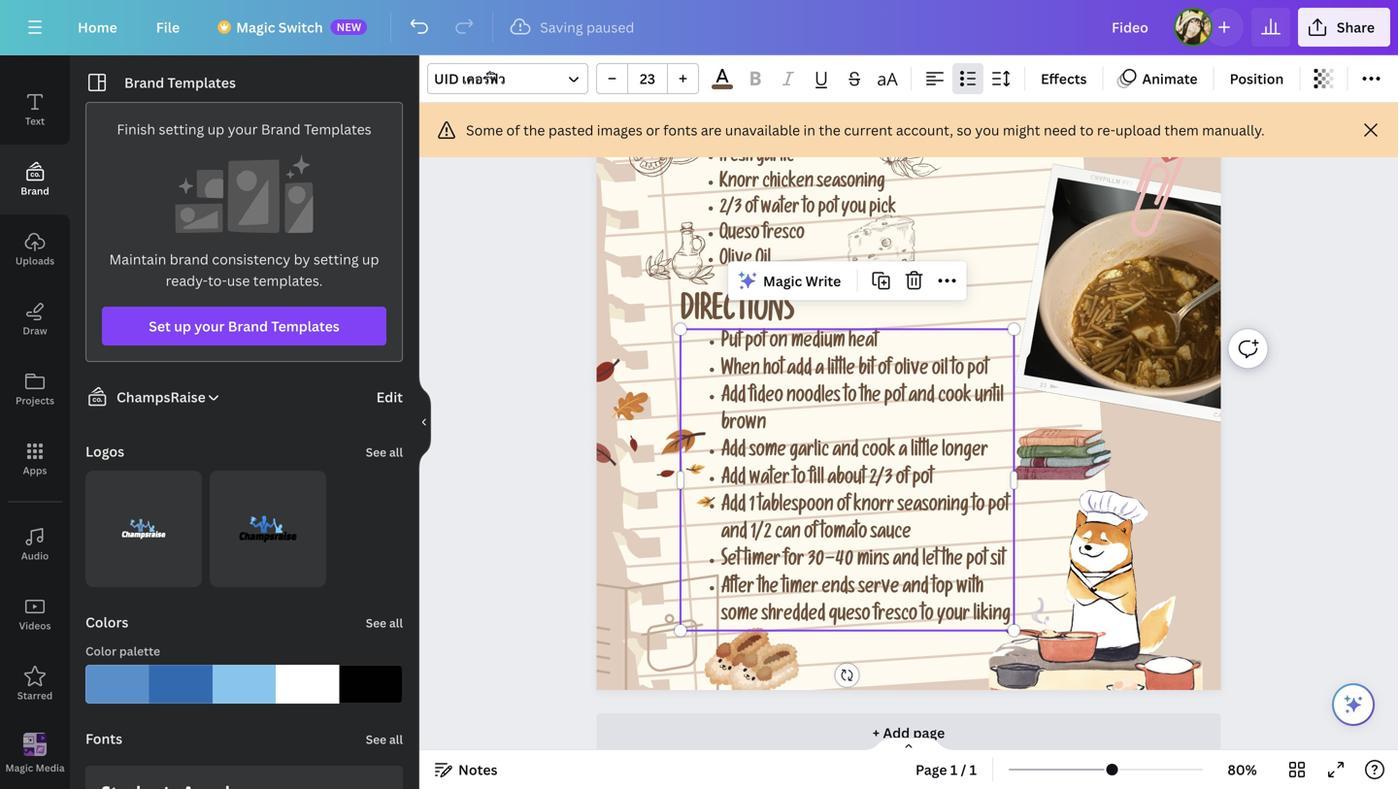 Task type: vqa. For each thing, say whether or not it's contained in the screenshot.
People
no



Task type: locate. For each thing, give the bounding box(es) containing it.
about
[[828, 470, 866, 490]]

up right by
[[362, 250, 379, 269]]

up down brand templates
[[207, 120, 224, 138]]

0 vertical spatial seasoning
[[817, 174, 885, 194]]

see all for fonts
[[366, 732, 403, 748]]

1 vertical spatial see all
[[366, 615, 403, 631]]

set down the 'ready-'
[[149, 317, 171, 336]]

of inside knorr chicken seasoning 2/3 of water to pot you pick queso fresco olive oil
[[745, 200, 758, 220]]

0 vertical spatial all
[[389, 444, 403, 460]]

draw button
[[0, 285, 70, 354]]

oil
[[932, 361, 948, 381]]

up inside "maintain brand consistency by setting up ready-to-use templates."
[[362, 250, 379, 269]]

0 vertical spatial you
[[975, 121, 1000, 139]]

0 vertical spatial set
[[149, 317, 171, 336]]

1 see all button from the top
[[364, 432, 405, 471]]

finish
[[117, 120, 155, 138]]

magic write
[[763, 272, 841, 290]]

up
[[207, 120, 224, 138], [362, 250, 379, 269], [174, 317, 191, 336]]

2 vertical spatial see all button
[[364, 720, 405, 758]]

2 see all button from the top
[[364, 603, 405, 642]]

and left let
[[893, 552, 919, 572]]

to
[[1080, 121, 1094, 139], [803, 200, 815, 220], [952, 361, 964, 381], [844, 388, 857, 409], [793, 470, 806, 490], [972, 498, 985, 518], [921, 607, 934, 627]]

2 vertical spatial your
[[937, 607, 970, 627]]

liking
[[974, 607, 1011, 627]]

show pages image
[[862, 737, 956, 753]]

0 horizontal spatial timer
[[744, 552, 781, 572]]

of right bit
[[878, 361, 891, 381]]

see for logos
[[366, 444, 387, 460]]

2 vertical spatial templates
[[271, 317, 340, 336]]

fresh garlic
[[720, 149, 794, 168]]

1 horizontal spatial up
[[207, 120, 224, 138]]

water
[[761, 200, 800, 220], [749, 470, 790, 490]]

2 vertical spatial up
[[174, 317, 191, 336]]

effects
[[1041, 69, 1087, 88]]

1 horizontal spatial you
[[975, 121, 1000, 139]]

1 vertical spatial fresco
[[874, 607, 918, 627]]

0 horizontal spatial cook
[[862, 443, 896, 463]]

1 vertical spatial timer
[[782, 579, 819, 600]]

paused
[[587, 18, 635, 36]]

some
[[749, 443, 786, 463], [721, 607, 758, 627]]

80%
[[1228, 761, 1257, 779]]

1
[[749, 498, 755, 518], [951, 761, 958, 779], [970, 761, 977, 779]]

1 left /
[[951, 761, 958, 779]]

finish setting up your brand templates
[[117, 120, 372, 138]]

little left bit
[[828, 361, 855, 381]]

or
[[646, 121, 660, 139]]

1 horizontal spatial cook
[[938, 388, 972, 409]]

position button
[[1222, 63, 1292, 94]]

1 vertical spatial cook
[[862, 443, 896, 463]]

1 vertical spatial see
[[366, 615, 387, 631]]

oil
[[756, 252, 771, 271]]

magic for magic media
[[5, 762, 33, 775]]

2 vertical spatial see all
[[366, 732, 403, 748]]

put
[[721, 334, 742, 354]]

garlic
[[757, 149, 794, 168], [790, 443, 829, 463]]

2 vertical spatial magic
[[5, 762, 33, 775]]

+ add page button
[[597, 714, 1221, 753]]

1 see all from the top
[[366, 444, 403, 460]]

magic for magic write
[[763, 272, 802, 290]]

chicken
[[763, 174, 814, 194]]

0 horizontal spatial 1
[[749, 498, 755, 518]]

all for fonts
[[389, 732, 403, 748]]

notes
[[458, 761, 498, 779]]

1 vertical spatial your
[[194, 317, 225, 336]]

0 vertical spatial fresco
[[763, 226, 805, 245]]

text button
[[0, 75, 70, 145]]

1 vertical spatial magic
[[763, 272, 802, 290]]

of right "about"
[[896, 470, 909, 490]]

home link
[[62, 8, 133, 47]]

3 see all button from the top
[[364, 720, 405, 758]]

garlic up 'chicken' at right top
[[757, 149, 794, 168]]

1 vertical spatial all
[[389, 615, 403, 631]]

tablespoon
[[758, 498, 834, 518]]

2 horizontal spatial magic
[[763, 272, 802, 290]]

audio
[[21, 550, 49, 563]]

champsraise
[[117, 388, 206, 406]]

2 horizontal spatial your
[[937, 607, 970, 627]]

shredded
[[762, 607, 826, 627]]

templates
[[168, 73, 236, 92], [304, 120, 372, 138], [271, 317, 340, 336]]

magic left media
[[5, 762, 33, 775]]

maintain brand consistency by setting up ready-to-use templates.
[[109, 250, 379, 290]]

see all button for fonts
[[364, 720, 405, 758]]

water down 'chicken' at right top
[[761, 200, 800, 220]]

elements button
[[0, 5, 70, 75]]

fresco down serve
[[874, 607, 918, 627]]

up down the 'ready-'
[[174, 317, 191, 336]]

garlic up fill
[[790, 443, 829, 463]]

you left pick
[[842, 200, 866, 220]]

and down olive
[[909, 388, 935, 409]]

olive
[[895, 361, 929, 381]]

some down after at the bottom right of the page
[[721, 607, 758, 627]]

0 vertical spatial see all button
[[364, 432, 405, 471]]

for
[[784, 552, 804, 572]]

the right in
[[819, 121, 841, 139]]

magic
[[236, 18, 275, 36], [763, 272, 802, 290], [5, 762, 33, 775]]

see all for colors
[[366, 615, 403, 631]]

0 vertical spatial see
[[366, 444, 387, 460]]

the right after at the bottom right of the page
[[758, 579, 779, 600]]

2 see from the top
[[366, 615, 387, 631]]

olive
[[720, 252, 752, 271]]

serve
[[858, 579, 899, 600]]

3 see from the top
[[366, 732, 387, 748]]

see
[[366, 444, 387, 460], [366, 615, 387, 631], [366, 732, 387, 748]]

1 vertical spatial set
[[721, 552, 741, 572]]

magic media
[[5, 762, 65, 775]]

2/3 inside knorr chicken seasoning 2/3 of water to pot you pick queso fresco olive oil
[[720, 200, 742, 220]]

1 vertical spatial see all button
[[364, 603, 405, 642]]

set up after at the bottom right of the page
[[721, 552, 741, 572]]

2/3 inside the put pot on medium heat when hot add a little bit of olive oil to pot add fideo noodles to the pot and cook until brown add some garlic and cook a little longer add water to fill about 2/3 of pot add 1 tablespoon of knorr seasoning to pot and 1/2 can of tomato sauce set timer for 30-40 mins and let the pot sit after the timer ends serve and top with some shredded queso fresco to your liking
[[869, 470, 893, 490]]

1 vertical spatial water
[[749, 470, 790, 490]]

setting right by
[[314, 250, 359, 269]]

the left pasted
[[523, 121, 545, 139]]

magic left the switch in the left top of the page
[[236, 18, 275, 36]]

medium
[[791, 334, 845, 354]]

might
[[1003, 121, 1041, 139]]

cook up "about"
[[862, 443, 896, 463]]

group
[[596, 63, 699, 94]]

knorr chicken seasoning 2/3 of water to pot you pick queso fresco olive oil
[[720, 174, 896, 271]]

videos button
[[0, 580, 70, 650]]

hide image
[[419, 376, 431, 469]]

1 horizontal spatial a
[[899, 443, 908, 463]]

fresco inside the put pot on medium heat when hot add a little bit of olive oil to pot add fideo noodles to the pot and cook until brown add some garlic and cook a little longer add water to fill about 2/3 of pot add 1 tablespoon of knorr seasoning to pot and 1/2 can of tomato sauce set timer for 30-40 mins and let the pot sit after the timer ends serve and top with some shredded queso fresco to your liking
[[874, 607, 918, 627]]

a left longer
[[899, 443, 908, 463]]

timer down 1/2
[[744, 552, 781, 572]]

audio button
[[0, 510, 70, 580]]

0 vertical spatial a
[[816, 361, 824, 381]]

1 up 1/2
[[749, 498, 755, 518]]

your down the 'to-' at the left top of page
[[194, 317, 225, 336]]

1 horizontal spatial 2/3
[[869, 470, 893, 490]]

2 vertical spatial all
[[389, 732, 403, 748]]

your inside the put pot on medium heat when hot add a little bit of olive oil to pot add fideo noodles to the pot and cook until brown add some garlic and cook a little longer add water to fill about 2/3 of pot add 1 tablespoon of knorr seasoning to pot and 1/2 can of tomato sauce set timer for 30-40 mins and let the pot sit after the timer ends serve and top with some shredded queso fresco to your liking
[[937, 607, 970, 627]]

0 vertical spatial see all
[[366, 444, 403, 460]]

3 see all from the top
[[366, 732, 403, 748]]

little left longer
[[911, 443, 939, 463]]

pot left pick
[[818, 200, 838, 220]]

of up queso at right
[[745, 200, 758, 220]]

cook down oil
[[938, 388, 972, 409]]

top
[[932, 579, 953, 600]]

2 horizontal spatial 1
[[970, 761, 977, 779]]

pot left on
[[745, 334, 766, 354]]

see all button
[[364, 432, 405, 471], [364, 603, 405, 642], [364, 720, 405, 758]]

1 vertical spatial little
[[911, 443, 939, 463]]

1 horizontal spatial set
[[721, 552, 741, 572]]

1 vertical spatial up
[[362, 250, 379, 269]]

to down longer
[[972, 498, 985, 518]]

to right oil
[[952, 361, 964, 381]]

all for logos
[[389, 444, 403, 460]]

2 vertical spatial see
[[366, 732, 387, 748]]

magic down oil
[[763, 272, 802, 290]]

setting right finish in the top of the page
[[159, 120, 204, 138]]

1 horizontal spatial seasoning
[[898, 498, 969, 518]]

1 vertical spatial setting
[[314, 250, 359, 269]]

1 vertical spatial seasoning
[[898, 498, 969, 518]]

pasted
[[549, 121, 594, 139]]

0 horizontal spatial your
[[194, 317, 225, 336]]

timer down for
[[782, 579, 819, 600]]

set
[[149, 317, 171, 336], [721, 552, 741, 572]]

2/3 down knorr
[[720, 200, 742, 220]]

saving paused
[[540, 18, 635, 36]]

2 all from the top
[[389, 615, 403, 631]]

pot up until
[[968, 361, 989, 381]]

images
[[597, 121, 643, 139]]

to down 'chicken' at right top
[[803, 200, 815, 220]]

1 vertical spatial 2/3
[[869, 470, 893, 490]]

1 see from the top
[[366, 444, 387, 460]]

a right add on the right of page
[[816, 361, 824, 381]]

1 horizontal spatial setting
[[314, 250, 359, 269]]

directions
[[681, 298, 795, 331]]

draw
[[23, 324, 47, 337]]

2 see all from the top
[[366, 615, 403, 631]]

animate
[[1143, 69, 1198, 88]]

0 horizontal spatial seasoning
[[817, 174, 885, 194]]

water up tablespoon
[[749, 470, 790, 490]]

2 horizontal spatial up
[[362, 250, 379, 269]]

fresco up oil
[[763, 226, 805, 245]]

1 horizontal spatial magic
[[236, 18, 275, 36]]

1 all from the top
[[389, 444, 403, 460]]

+
[[873, 724, 880, 743]]

seasoning up pick
[[817, 174, 885, 194]]

fresco
[[763, 226, 805, 245], [874, 607, 918, 627]]

pot right "about"
[[913, 470, 934, 490]]

longer
[[942, 443, 988, 463]]

0 vertical spatial setting
[[159, 120, 204, 138]]

0 horizontal spatial up
[[174, 317, 191, 336]]

seasoning up sauce
[[898, 498, 969, 518]]

1 vertical spatial you
[[842, 200, 866, 220]]

you right so
[[975, 121, 1000, 139]]

0 horizontal spatial you
[[842, 200, 866, 220]]

need
[[1044, 121, 1077, 139]]

set inside button
[[149, 317, 171, 336]]

0 horizontal spatial 2/3
[[720, 200, 742, 220]]

0 horizontal spatial magic
[[5, 762, 33, 775]]

fresco inside knorr chicken seasoning 2/3 of water to pot you pick queso fresco olive oil
[[763, 226, 805, 245]]

to right noodles
[[844, 388, 857, 409]]

your down brand templates
[[228, 120, 258, 138]]

1 right /
[[970, 761, 977, 779]]

put pot on medium heat when hot add a little bit of olive oil to pot add fideo noodles to the pot and cook until brown add some garlic and cook a little longer add water to fill about 2/3 of pot add 1 tablespoon of knorr seasoning to pot and 1/2 can of tomato sauce set timer for 30-40 mins and let the pot sit after the timer ends serve and top with some shredded queso fresco to your liking
[[721, 334, 1011, 627]]

add
[[721, 388, 746, 409], [721, 443, 746, 463], [721, 470, 746, 490], [721, 498, 746, 518], [883, 724, 910, 743]]

1 vertical spatial garlic
[[790, 443, 829, 463]]

brand inside brand button
[[21, 185, 49, 198]]

– – number field
[[634, 69, 661, 88]]

and up "about"
[[833, 443, 859, 463]]

#725039 image
[[712, 85, 733, 89]]

magic inside 'main' menu bar
[[236, 18, 275, 36]]

0 vertical spatial magic
[[236, 18, 275, 36]]

0 vertical spatial water
[[761, 200, 800, 220]]

animate button
[[1112, 63, 1206, 94]]

1 horizontal spatial fresco
[[874, 607, 918, 627]]

0 vertical spatial your
[[228, 120, 258, 138]]

all
[[389, 444, 403, 460], [389, 615, 403, 631], [389, 732, 403, 748]]

some down "brown"
[[749, 443, 786, 463]]

0 vertical spatial 2/3
[[720, 200, 742, 220]]

2/3
[[720, 200, 742, 220], [869, 470, 893, 490]]

magic media button
[[0, 720, 70, 790]]

text
[[25, 115, 45, 128]]

water inside the put pot on medium heat when hot add a little bit of olive oil to pot add fideo noodles to the pot and cook until brown add some garlic and cook a little longer add water to fill about 2/3 of pot add 1 tablespoon of knorr seasoning to pot and 1/2 can of tomato sauce set timer for 30-40 mins and let the pot sit after the timer ends serve and top with some shredded queso fresco to your liking
[[749, 470, 790, 490]]

to left fill
[[793, 470, 806, 490]]

color palette
[[85, 643, 160, 659]]

3 all from the top
[[389, 732, 403, 748]]

1 horizontal spatial little
[[911, 443, 939, 463]]

use
[[227, 271, 250, 290]]

your down top at the right
[[937, 607, 970, 627]]

0 horizontal spatial set
[[149, 317, 171, 336]]

0 horizontal spatial little
[[828, 361, 855, 381]]

#725039 image
[[712, 85, 733, 89]]

0 vertical spatial some
[[749, 443, 786, 463]]

2/3 up knorr
[[869, 470, 893, 490]]

bit
[[859, 361, 875, 381]]

and left 1/2
[[721, 525, 748, 545]]

1 horizontal spatial 1
[[951, 761, 958, 779]]

0 horizontal spatial fresco
[[763, 226, 805, 245]]

saving
[[540, 18, 583, 36]]



Task type: describe. For each thing, give the bounding box(es) containing it.
effects button
[[1033, 63, 1095, 94]]

Design title text field
[[1096, 8, 1166, 47]]

queso
[[829, 607, 871, 627]]

account,
[[896, 121, 954, 139]]

of up tomato
[[837, 498, 850, 518]]

1 inside the put pot on medium heat when hot add a little bit of olive oil to pot add fideo noodles to the pot and cook until brown add some garlic and cook a little longer add water to fill about 2/3 of pot add 1 tablespoon of knorr seasoning to pot and 1/2 can of tomato sauce set timer for 30-40 mins and let the pot sit after the timer ends serve and top with some shredded queso fresco to your liking
[[749, 498, 755, 518]]

media
[[36, 762, 65, 775]]

page
[[913, 724, 945, 743]]

grey line cookbook icon isolated on white background. cooking book icon. recipe book. fork and knife icons. cutlery symbol.  vector illustration image
[[533, 573, 719, 715]]

share button
[[1298, 8, 1391, 47]]

see for fonts
[[366, 732, 387, 748]]

fideo
[[749, 388, 783, 409]]

add
[[787, 361, 812, 381]]

garlic inside the put pot on medium heat when hot add a little bit of olive oil to pot add fideo noodles to the pot and cook until brown add some garlic and cook a little longer add water to fill about 2/3 of pot add 1 tablespoon of knorr seasoning to pot and 1/2 can of tomato sauce set timer for 30-40 mins and let the pot sit after the timer ends serve and top with some shredded queso fresco to your liking
[[790, 443, 829, 463]]

0 vertical spatial garlic
[[757, 149, 794, 168]]

uid
[[434, 69, 459, 88]]

0 vertical spatial little
[[828, 361, 855, 381]]

starred button
[[0, 650, 70, 720]]

to down top at the right
[[921, 607, 934, 627]]

uploads
[[15, 254, 55, 268]]

up inside button
[[174, 317, 191, 336]]

elements
[[13, 45, 57, 58]]

pot inside knorr chicken seasoning 2/3 of water to pot you pick queso fresco olive oil
[[818, 200, 838, 220]]

so
[[957, 121, 972, 139]]

olive oil hand drawn image
[[646, 222, 715, 285]]

see for colors
[[366, 615, 387, 631]]

set up your brand templates
[[149, 317, 340, 336]]

+ add page
[[873, 724, 945, 743]]

see all button for colors
[[364, 603, 405, 642]]

0 vertical spatial cook
[[938, 388, 972, 409]]

0 vertical spatial up
[[207, 120, 224, 138]]

brand
[[170, 250, 209, 269]]

page
[[916, 761, 947, 779]]

page 1 / 1
[[916, 761, 977, 779]]

ready-
[[166, 271, 208, 290]]

consistency
[[212, 250, 291, 269]]

0 vertical spatial templates
[[168, 73, 236, 92]]

knorr
[[854, 498, 894, 518]]

when
[[721, 361, 760, 381]]

to inside knorr chicken seasoning 2/3 of water to pot you pick queso fresco olive oil
[[803, 200, 815, 220]]

new
[[337, 19, 361, 34]]

upload
[[1116, 121, 1162, 139]]

pot left sit
[[967, 552, 988, 572]]

pick
[[869, 200, 896, 220]]

of right some
[[507, 121, 520, 139]]

can
[[775, 525, 801, 545]]

1 vertical spatial a
[[899, 443, 908, 463]]

brown
[[721, 416, 767, 436]]

the down bit
[[860, 388, 881, 409]]

of right can
[[804, 525, 817, 545]]

your inside button
[[194, 317, 225, 336]]

magic for magic switch
[[236, 18, 275, 36]]

fonts
[[85, 730, 122, 748]]

pot down olive
[[884, 388, 906, 409]]

apps button
[[0, 424, 70, 494]]

40
[[836, 552, 854, 572]]

saving paused status
[[501, 16, 644, 39]]

to left re-
[[1080, 121, 1094, 139]]

starred
[[17, 690, 53, 703]]

file
[[156, 18, 180, 36]]

uid เคอร์ฟิว
[[434, 69, 506, 88]]

videos
[[19, 620, 51, 633]]

fonts
[[663, 121, 698, 139]]

projects button
[[0, 354, 70, 424]]

add inside button
[[883, 724, 910, 743]]

pot up sit
[[988, 498, 1009, 518]]

tomato
[[821, 525, 867, 545]]

templates inside button
[[271, 317, 340, 336]]

maintain
[[109, 250, 166, 269]]

champsraise button
[[78, 386, 221, 409]]

canva assistant image
[[1342, 693, 1365, 717]]

hot
[[763, 361, 784, 381]]

templates.
[[253, 271, 323, 290]]

magic switch
[[236, 18, 323, 36]]

write
[[806, 272, 841, 290]]

all for colors
[[389, 615, 403, 631]]

re-
[[1097, 121, 1116, 139]]

set up your brand templates button
[[102, 307, 387, 346]]

seasoning inside knorr chicken seasoning 2/3 of water to pot you pick queso fresco olive oil
[[817, 174, 885, 194]]

brand inside set up your brand templates button
[[228, 317, 268, 336]]

0 horizontal spatial setting
[[159, 120, 204, 138]]

you inside knorr chicken seasoning 2/3 of water to pot you pick queso fresco olive oil
[[842, 200, 866, 220]]

color
[[85, 643, 117, 659]]

0 horizontal spatial a
[[816, 361, 824, 381]]

water inside knorr chicken seasoning 2/3 of water to pot you pick queso fresco olive oil
[[761, 200, 800, 220]]

the right let
[[942, 552, 963, 572]]

1 vertical spatial some
[[721, 607, 758, 627]]

1 horizontal spatial your
[[228, 120, 258, 138]]

fresh
[[720, 149, 753, 168]]

noodles
[[787, 388, 841, 409]]

see all button for logos
[[364, 432, 405, 471]]

1 horizontal spatial timer
[[782, 579, 819, 600]]

1 vertical spatial templates
[[304, 120, 372, 138]]

/
[[961, 761, 967, 779]]

after
[[721, 579, 755, 600]]

until
[[975, 388, 1004, 409]]

file button
[[141, 8, 195, 47]]

main menu bar
[[0, 0, 1398, 55]]

and left top at the right
[[903, 579, 929, 600]]

เคอร์ฟิว
[[462, 69, 506, 88]]

seasoning inside the put pot on medium heat when hot add a little bit of olive oil to pot add fideo noodles to the pot and cook until brown add some garlic and cook a little longer add water to fill about 2/3 of pot add 1 tablespoon of knorr seasoning to pot and 1/2 can of tomato sauce set timer for 30-40 mins and let the pot sit after the timer ends serve and top with some shredded queso fresco to your liking
[[898, 498, 969, 518]]

share
[[1337, 18, 1375, 36]]

uploads button
[[0, 215, 70, 285]]

manually.
[[1202, 121, 1265, 139]]

home
[[78, 18, 117, 36]]

mins
[[857, 552, 890, 572]]

uid เคอร์ฟิว button
[[427, 63, 589, 94]]

edit button
[[376, 387, 403, 408]]

setting inside "maintain brand consistency by setting up ready-to-use templates."
[[314, 250, 359, 269]]

to-
[[208, 271, 227, 290]]

apps
[[23, 464, 47, 477]]

magic write button
[[732, 265, 849, 296]]

sit
[[991, 552, 1006, 572]]

let
[[923, 552, 939, 572]]

fill
[[809, 470, 824, 490]]

80% button
[[1211, 755, 1274, 786]]

1/2
[[751, 525, 772, 545]]

queso
[[720, 226, 760, 245]]

see all for logos
[[366, 444, 403, 460]]

position
[[1230, 69, 1284, 88]]

0 vertical spatial timer
[[744, 552, 781, 572]]

colors
[[85, 613, 129, 632]]

set inside the put pot on medium heat when hot add a little bit of olive oil to pot add fideo noodles to the pot and cook until brown add some garlic and cook a little longer add water to fill about 2/3 of pot add 1 tablespoon of knorr seasoning to pot and 1/2 can of tomato sauce set timer for 30-40 mins and let the pot sit after the timer ends serve and top with some shredded queso fresco to your liking
[[721, 552, 741, 572]]

sauce
[[871, 525, 911, 545]]



